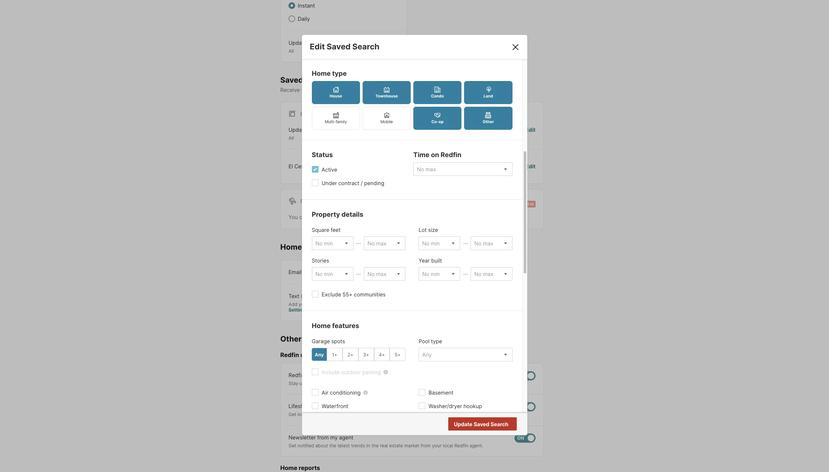 Task type: describe. For each thing, give the bounding box(es) containing it.
timely
[[301, 87, 316, 93]]

up
[[300, 380, 305, 386]]

home for home reports
[[280, 465, 297, 471]]

search for update saved search
[[491, 421, 508, 428]]

edit for "edit" "button" related to update types
[[526, 127, 536, 133]]

redfin updates
[[280, 352, 324, 358]]

— for year built
[[463, 271, 468, 277]]

Townhouse checkbox
[[363, 81, 411, 104]]

Condo checkbox
[[413, 81, 462, 104]]

date
[[312, 380, 322, 386]]

no for no results
[[482, 421, 489, 428]]

based
[[350, 87, 365, 93]]

Land checkbox
[[464, 81, 512, 104]]

receive
[[280, 87, 300, 93]]

mobile
[[380, 119, 393, 124]]

redfin inside edit saved search dialog
[[441, 151, 461, 159]]

— for stories
[[356, 271, 361, 277]]

my
[[330, 434, 338, 441]]

agent. inside 'newsletter from my agent get notified about the latest trends in the real estate market from your local redfin agent.'
[[470, 443, 483, 448]]

local inside 'newsletter from my agent get notified about the latest trends in the real estate market from your local redfin agent.'
[[443, 443, 453, 448]]

Mobile checkbox
[[363, 107, 411, 130]]

55+
[[343, 291, 353, 298]]

1 types from the top
[[308, 40, 322, 46]]

type for pool type
[[431, 338, 442, 345]]

House checkbox
[[312, 81, 360, 104]]

edit for edit saved search
[[310, 42, 325, 51]]

home for home type
[[312, 70, 331, 77]]

under contract / pending
[[322, 180, 384, 186]]

Multi-family checkbox
[[312, 107, 360, 130]]

option group for home type
[[312, 81, 512, 130]]

Any radio
[[311, 348, 327, 361]]

filters.
[[430, 87, 445, 93]]

edit button for no emails
[[526, 162, 536, 170]]

1 the from the left
[[329, 443, 336, 448]]

waterfront
[[322, 403, 348, 409]]

stories
[[312, 257, 329, 264]]

type for home type
[[332, 70, 347, 77]]

edit saved search element
[[310, 42, 503, 51]]

edit saved search
[[310, 42, 379, 51]]

get inside lifestyle & tips get local insights, home improvement tips, style and design resources.
[[289, 412, 296, 417]]

improvement
[[342, 412, 370, 417]]

no emails
[[474, 163, 499, 170]]

3+ radio
[[358, 348, 374, 361]]

1 horizontal spatial from
[[421, 443, 431, 448]]

create
[[310, 214, 326, 220]]

trends
[[351, 443, 365, 448]]

lot
[[419, 227, 427, 233]]

feet
[[331, 227, 341, 233]]

agent
[[339, 434, 353, 441]]

3+
[[363, 352, 369, 357]]

redfin inside redfin news stay up to date on redfin's tools and features, how to buy or sell a home, and connect with an agent.
[[289, 372, 304, 378]]

your inside 'newsletter from my agent get notified about the latest trends in the real estate market from your local redfin agent.'
[[432, 443, 442, 448]]

5+
[[395, 352, 401, 357]]

other emails
[[280, 334, 328, 343]]

home tours
[[280, 242, 323, 252]]

time on redfin
[[413, 151, 461, 159]]

el cerrito test 1
[[289, 163, 328, 170]]

text (sms)
[[289, 293, 316, 299]]

redfin down other emails
[[280, 352, 299, 358]]

saved inside saved searches receive timely notifications based on your preferred search filters.
[[280, 75, 303, 84]]

results
[[490, 421, 508, 428]]

update saved search button
[[448, 417, 517, 431]]

5+ radio
[[390, 348, 405, 361]]

style
[[382, 412, 393, 417]]

contract
[[338, 180, 359, 186]]

— for square feet
[[356, 240, 361, 246]]

2 update types all from the top
[[289, 127, 322, 141]]

an
[[488, 380, 493, 386]]

account settings
[[289, 301, 367, 313]]

for sale
[[300, 111, 325, 117]]

redfin's
[[330, 380, 347, 386]]

include outdoor parking
[[322, 369, 381, 376]]

1 all from the top
[[289, 48, 294, 54]]

house
[[330, 94, 342, 99]]

stay
[[289, 380, 298, 386]]

home
[[329, 412, 341, 417]]

outdoor
[[341, 369, 361, 376]]

cerrito
[[294, 163, 312, 170]]

&
[[311, 403, 314, 410]]

you
[[289, 214, 298, 220]]

(sms)
[[301, 293, 316, 299]]

on inside edit saved search dialog
[[431, 151, 439, 159]]

other for other emails
[[280, 334, 302, 343]]

buy
[[407, 380, 415, 386]]

2 horizontal spatial and
[[449, 380, 457, 386]]

local inside lifestyle & tips get local insights, home improvement tips, style and design resources.
[[298, 412, 308, 417]]

1+
[[332, 352, 337, 357]]

edit saved search dialog
[[302, 35, 527, 472]]

get inside 'newsletter from my agent get notified about the latest trends in the real estate market from your local redfin agent.'
[[289, 443, 296, 448]]

for rent
[[300, 198, 326, 204]]

number
[[325, 301, 341, 307]]

Daily radio
[[289, 15, 295, 22]]

1 update types all from the top
[[289, 40, 322, 54]]

1 vertical spatial update
[[289, 127, 307, 133]]

notified
[[298, 443, 314, 448]]

features,
[[370, 380, 389, 386]]

phone
[[310, 301, 323, 307]]

basement
[[429, 389, 453, 396]]

rent
[[312, 198, 326, 204]]

1
[[325, 163, 328, 170]]

settings
[[289, 307, 308, 313]]

for
[[409, 214, 416, 220]]

4+ radio
[[374, 348, 390, 361]]

tips,
[[372, 412, 381, 417]]

add
[[289, 301, 297, 307]]

co-
[[431, 119, 439, 124]]

always
[[373, 269, 391, 275]]

0 vertical spatial update
[[289, 40, 307, 46]]

land
[[484, 94, 493, 99]]

daily
[[298, 15, 310, 22]]

real
[[380, 443, 388, 448]]

any
[[315, 352, 324, 357]]

saved up the feet
[[327, 214, 343, 220]]

size
[[428, 227, 438, 233]]

details
[[342, 211, 363, 218]]



Task type: vqa. For each thing, say whether or not it's contained in the screenshot.
the rightmost Search
yes



Task type: locate. For each thing, give the bounding box(es) containing it.
update types all
[[289, 40, 322, 54], [289, 127, 322, 141]]

all down daily option
[[289, 48, 294, 54]]

1 vertical spatial searches
[[344, 214, 367, 220]]

news
[[306, 372, 319, 378]]

and
[[360, 380, 369, 386], [449, 380, 457, 386], [394, 412, 402, 417]]

0 horizontal spatial to
[[306, 380, 311, 386]]

from up about
[[317, 434, 329, 441]]

1 horizontal spatial other
[[483, 119, 494, 124]]

you can create saved searches while searching for
[[289, 214, 417, 220]]

on
[[367, 87, 373, 93], [431, 151, 439, 159], [392, 269, 399, 275], [323, 380, 329, 386]]

1 vertical spatial emails
[[303, 334, 328, 343]]

Instant radio
[[289, 2, 295, 9]]

search inside button
[[491, 421, 508, 428]]

newsletter
[[289, 434, 316, 441]]

exclude 55+ communities
[[322, 291, 386, 298]]

test
[[313, 163, 324, 170]]

0 horizontal spatial local
[[298, 412, 308, 417]]

1 to from the left
[[306, 380, 311, 386]]

no for no emails
[[474, 163, 482, 170]]

edit for "edit" "button" related to no emails
[[526, 163, 536, 170]]

on inside saved searches receive timely notifications based on your preferred search filters.
[[367, 87, 373, 93]]

list box
[[413, 162, 512, 176], [312, 237, 353, 250], [364, 237, 405, 250], [419, 237, 460, 250], [471, 237, 512, 250], [312, 267, 353, 281], [364, 267, 405, 281], [419, 267, 460, 281], [471, 267, 512, 281], [419, 348, 512, 361]]

home up notifications
[[312, 70, 331, 77]]

2 horizontal spatial your
[[432, 443, 442, 448]]

.
[[308, 307, 309, 313]]

pool type
[[419, 338, 442, 345]]

0 horizontal spatial emails
[[303, 334, 328, 343]]

type up notifications
[[332, 70, 347, 77]]

on right based
[[367, 87, 373, 93]]

types down for sale
[[308, 127, 322, 133]]

1 vertical spatial agent.
[[470, 443, 483, 448]]

4+
[[379, 352, 385, 357]]

no results
[[482, 421, 508, 428]]

0 vertical spatial type
[[332, 70, 347, 77]]

1 vertical spatial edit button
[[526, 162, 536, 170]]

1 horizontal spatial and
[[394, 412, 402, 417]]

1 horizontal spatial to
[[401, 380, 405, 386]]

square feet
[[312, 227, 341, 233]]

2 vertical spatial edit
[[526, 163, 536, 170]]

status
[[312, 151, 333, 159]]

2 edit button from the top
[[526, 162, 536, 170]]

get down lifestyle
[[289, 412, 296, 417]]

0 vertical spatial for
[[300, 111, 311, 117]]

all
[[289, 48, 294, 54], [289, 135, 294, 141]]

or
[[416, 380, 420, 386]]

on right time
[[431, 151, 439, 159]]

0 vertical spatial option group
[[312, 81, 512, 130]]

update down daily option
[[289, 40, 307, 46]]

update types all down for sale
[[289, 127, 322, 141]]

1+ radio
[[327, 348, 343, 361]]

and inside lifestyle & tips get local insights, home improvement tips, style and design resources.
[[394, 412, 402, 417]]

garage
[[312, 338, 330, 345]]

0 horizontal spatial search
[[352, 42, 379, 51]]

0 vertical spatial edit
[[310, 42, 325, 51]]

air conditioning
[[322, 389, 361, 396]]

to left buy
[[401, 380, 405, 386]]

1 vertical spatial type
[[431, 338, 442, 345]]

for left rent
[[300, 198, 311, 204]]

and right "style"
[[394, 412, 402, 417]]

conditioning
[[330, 389, 361, 396]]

1 get from the top
[[289, 412, 296, 417]]

0 horizontal spatial from
[[317, 434, 329, 441]]

0 horizontal spatial other
[[280, 334, 302, 343]]

1 horizontal spatial your
[[374, 87, 385, 93]]

newsletter from my agent get notified about the latest trends in the real estate market from your local redfin agent.
[[289, 434, 483, 448]]

your up .
[[299, 301, 308, 307]]

0 vertical spatial types
[[308, 40, 322, 46]]

1 vertical spatial get
[[289, 443, 296, 448]]

option group for garage spots
[[311, 348, 405, 361]]

other for other
[[483, 119, 494, 124]]

edit
[[310, 42, 325, 51], [526, 127, 536, 133], [526, 163, 536, 170]]

other up redfin updates
[[280, 334, 302, 343]]

1 horizontal spatial in
[[366, 443, 370, 448]]

redfin right time
[[441, 151, 461, 159]]

connect
[[458, 380, 476, 386]]

1 vertical spatial from
[[421, 443, 431, 448]]

hookup
[[464, 403, 482, 409]]

searches up notifications
[[305, 75, 340, 84]]

in down 55+
[[343, 301, 346, 307]]

2 all from the top
[[289, 135, 294, 141]]

other inside checkbox
[[483, 119, 494, 124]]

time
[[413, 151, 429, 159]]

0 horizontal spatial no
[[474, 163, 482, 170]]

redfin up stay
[[289, 372, 304, 378]]

None checkbox
[[377, 292, 399, 301], [515, 402, 536, 412], [377, 292, 399, 301], [515, 402, 536, 412]]

instant
[[298, 2, 315, 9]]

add your phone number in
[[289, 301, 348, 307]]

searches inside saved searches receive timely notifications based on your preferred search filters.
[[305, 75, 340, 84]]

2 types from the top
[[308, 127, 322, 133]]

on right always
[[392, 269, 399, 275]]

0 vertical spatial emails
[[483, 163, 499, 170]]

Other checkbox
[[464, 107, 512, 130]]

in right trends
[[366, 443, 370, 448]]

property
[[312, 211, 340, 218]]

0 horizontal spatial and
[[360, 380, 369, 386]]

0 vertical spatial other
[[483, 119, 494, 124]]

no inside no results button
[[482, 421, 489, 428]]

1 vertical spatial local
[[443, 443, 453, 448]]

and right home,
[[449, 380, 457, 386]]

2+ radio
[[343, 348, 358, 361]]

your up townhouse
[[374, 87, 385, 93]]

agent. right an
[[495, 380, 508, 386]]

include
[[322, 369, 340, 376]]

text
[[289, 293, 299, 299]]

square
[[312, 227, 329, 233]]

2 the from the left
[[372, 443, 379, 448]]

redfin inside 'newsletter from my agent get notified about the latest trends in the real estate market from your local redfin agent.'
[[454, 443, 468, 448]]

1 vertical spatial in
[[366, 443, 370, 448]]

edit button
[[526, 126, 536, 141], [526, 162, 536, 170]]

0 horizontal spatial the
[[329, 443, 336, 448]]

2+
[[348, 352, 353, 357]]

from
[[317, 434, 329, 441], [421, 443, 431, 448]]

1 for from the top
[[300, 111, 311, 117]]

tours
[[304, 242, 323, 252]]

0 vertical spatial get
[[289, 412, 296, 417]]

—
[[356, 240, 361, 246], [463, 240, 468, 246], [356, 271, 361, 277], [463, 271, 468, 277]]

other
[[483, 119, 494, 124], [280, 334, 302, 343]]

the left real
[[372, 443, 379, 448]]

emails
[[483, 163, 499, 170], [303, 334, 328, 343]]

0 vertical spatial all
[[289, 48, 294, 54]]

condo
[[431, 94, 444, 99]]

0 vertical spatial update types all
[[289, 40, 322, 54]]

1 vertical spatial types
[[308, 127, 322, 133]]

emails for other emails
[[303, 334, 328, 343]]

your right market
[[432, 443, 442, 448]]

1 horizontal spatial type
[[431, 338, 442, 345]]

2 vertical spatial update
[[454, 421, 472, 428]]

types down the daily
[[308, 40, 322, 46]]

year
[[419, 257, 430, 264]]

home up garage
[[312, 322, 331, 330]]

1 vertical spatial search
[[491, 421, 508, 428]]

0 horizontal spatial your
[[299, 301, 308, 307]]

preferred
[[387, 87, 410, 93]]

account settings link
[[289, 301, 367, 313]]

0 vertical spatial in
[[343, 301, 346, 307]]

home features
[[312, 322, 359, 330]]

1 horizontal spatial no
[[482, 421, 489, 428]]

0 horizontal spatial in
[[343, 301, 346, 307]]

the
[[329, 443, 336, 448], [372, 443, 379, 448]]

0 horizontal spatial type
[[332, 70, 347, 77]]

sell
[[422, 380, 429, 386]]

pending
[[364, 180, 384, 186]]

for
[[300, 111, 311, 117], [300, 198, 311, 204]]

0 vertical spatial local
[[298, 412, 308, 417]]

and right tools
[[360, 380, 369, 386]]

1 vertical spatial no
[[482, 421, 489, 428]]

property details
[[312, 211, 363, 218]]

latest
[[338, 443, 350, 448]]

2 to from the left
[[401, 380, 405, 386]]

your inside saved searches receive timely notifications based on your preferred search filters.
[[374, 87, 385, 93]]

op
[[439, 119, 444, 124]]

reports
[[299, 465, 320, 471]]

agent. down update saved search
[[470, 443, 483, 448]]

update down for sale
[[289, 127, 307, 133]]

1 vertical spatial update types all
[[289, 127, 322, 141]]

option group containing any
[[311, 348, 405, 361]]

a
[[430, 380, 433, 386]]

2 get from the top
[[289, 443, 296, 448]]

option group
[[312, 81, 512, 130], [311, 348, 405, 361]]

on right the date at the bottom of the page
[[323, 380, 329, 386]]

1 horizontal spatial agent.
[[495, 380, 508, 386]]

about
[[315, 443, 328, 448]]

1 vertical spatial edit
[[526, 127, 536, 133]]

resources.
[[419, 412, 442, 417]]

type right pool
[[431, 338, 442, 345]]

1 vertical spatial other
[[280, 334, 302, 343]]

searches left while
[[344, 214, 367, 220]]

insights,
[[309, 412, 327, 417]]

option group containing house
[[312, 81, 512, 130]]

1 edit button from the top
[[526, 126, 536, 141]]

saved inside button
[[474, 421, 489, 428]]

0 vertical spatial agent.
[[495, 380, 508, 386]]

to right up
[[306, 380, 311, 386]]

1 horizontal spatial emails
[[483, 163, 499, 170]]

1 horizontal spatial searches
[[344, 214, 367, 220]]

other down land
[[483, 119, 494, 124]]

active
[[322, 166, 337, 173]]

home left tours
[[280, 242, 302, 252]]

for for for sale
[[300, 111, 311, 117]]

with
[[477, 380, 487, 386]]

Co-op checkbox
[[413, 107, 462, 130]]

market
[[404, 443, 419, 448]]

communities
[[354, 291, 386, 298]]

home for home tours
[[280, 242, 302, 252]]

0 vertical spatial edit button
[[526, 126, 536, 141]]

design
[[403, 412, 418, 417]]

0 horizontal spatial searches
[[305, 75, 340, 84]]

0 vertical spatial your
[[374, 87, 385, 93]]

0 vertical spatial from
[[317, 434, 329, 441]]

in inside 'newsletter from my agent get notified about the latest trends in the real estate market from your local redfin agent.'
[[366, 443, 370, 448]]

air
[[322, 389, 328, 396]]

types
[[308, 40, 322, 46], [308, 127, 322, 133]]

1 vertical spatial all
[[289, 135, 294, 141]]

always on
[[373, 269, 399, 275]]

for for for rent
[[300, 198, 311, 204]]

update types all down the daily
[[289, 40, 322, 54]]

on inside redfin news stay up to date on redfin's tools and features, how to buy or sell a home, and connect with an agent.
[[323, 380, 329, 386]]

all up the el at the top
[[289, 135, 294, 141]]

— for lot size
[[463, 240, 468, 246]]

0 vertical spatial searches
[[305, 75, 340, 84]]

washer/dryer hookup
[[429, 403, 482, 409]]

built
[[431, 257, 442, 264]]

multi-
[[325, 119, 336, 124]]

/
[[361, 180, 363, 186]]

update down washer/dryer hookup on the bottom
[[454, 421, 472, 428]]

redfin down update saved search
[[454, 443, 468, 448]]

home for home features
[[312, 322, 331, 330]]

2 vertical spatial your
[[432, 443, 442, 448]]

how
[[390, 380, 400, 386]]

saved up home type
[[327, 42, 351, 51]]

2 for from the top
[[300, 198, 311, 204]]

home left reports
[[280, 465, 297, 471]]

1 vertical spatial for
[[300, 198, 311, 204]]

lifestyle & tips get local insights, home improvement tips, style and design resources.
[[289, 403, 442, 417]]

to
[[306, 380, 311, 386], [401, 380, 405, 386]]

sale
[[312, 111, 325, 117]]

1 vertical spatial your
[[299, 301, 308, 307]]

edit button for update types
[[526, 126, 536, 141]]

notifications
[[318, 87, 348, 93]]

0 vertical spatial search
[[352, 42, 379, 51]]

1 horizontal spatial search
[[491, 421, 508, 428]]

update inside update saved search button
[[454, 421, 472, 428]]

emails for no emails
[[483, 163, 499, 170]]

the down my
[[329, 443, 336, 448]]

0 horizontal spatial agent.
[[470, 443, 483, 448]]

estate
[[389, 443, 403, 448]]

account
[[348, 301, 367, 307]]

saved left results
[[474, 421, 489, 428]]

from right market
[[421, 443, 431, 448]]

1 horizontal spatial the
[[372, 443, 379, 448]]

0 vertical spatial no
[[474, 163, 482, 170]]

while
[[369, 214, 382, 220]]

exclude
[[322, 291, 341, 298]]

None checkbox
[[515, 371, 536, 380], [515, 433, 536, 443], [515, 371, 536, 380], [515, 433, 536, 443]]

1 horizontal spatial local
[[443, 443, 453, 448]]

saved up "receive" at left top
[[280, 75, 303, 84]]

1 vertical spatial option group
[[311, 348, 405, 361]]

edit inside dialog
[[310, 42, 325, 51]]

tools
[[349, 380, 359, 386]]

for left the sale
[[300, 111, 311, 117]]

agent. inside redfin news stay up to date on redfin's tools and features, how to buy or sell a home, and connect with an agent.
[[495, 380, 508, 386]]

get down newsletter
[[289, 443, 296, 448]]

search for edit saved search
[[352, 42, 379, 51]]



